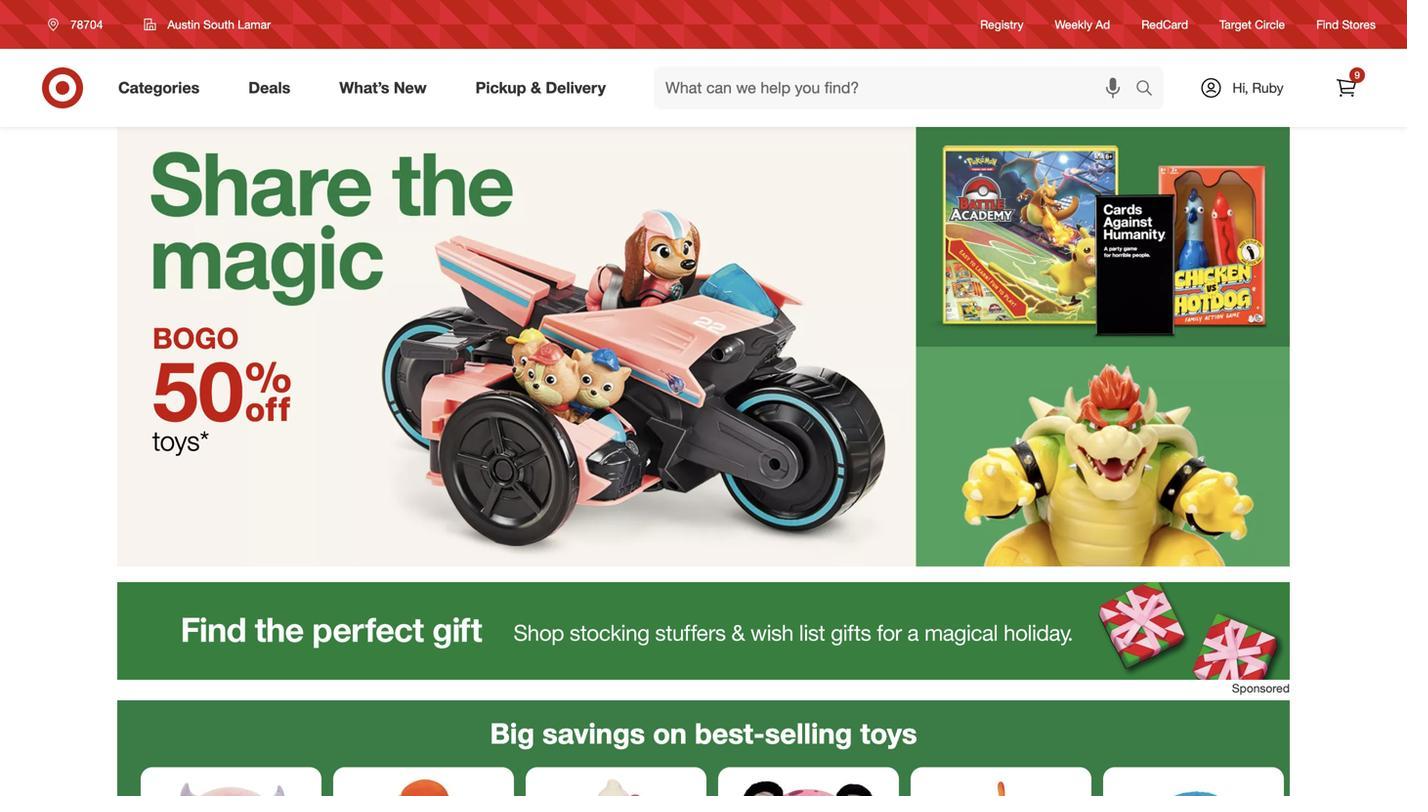 Task type: describe. For each thing, give the bounding box(es) containing it.
categories
[[118, 78, 200, 97]]


[[244, 340, 292, 441]]

lamar
[[238, 17, 271, 32]]

what's
[[339, 78, 389, 97]]

toys
[[861, 717, 917, 751]]

austin south lamar
[[168, 17, 271, 32]]

circle
[[1255, 17, 1286, 32]]

redcard
[[1142, 17, 1189, 32]]

carousel region
[[117, 701, 1290, 797]]

target circle link
[[1220, 16, 1286, 33]]

What can we help you find? suggestions appear below search field
[[654, 66, 1141, 109]]

share the magic image
[[117, 127, 1290, 567]]

pickup
[[476, 78, 526, 97]]

weekly ad
[[1055, 17, 1111, 32]]

stores
[[1343, 17, 1376, 32]]

9
[[1355, 69, 1360, 81]]

hi, ruby
[[1233, 79, 1284, 96]]

deals link
[[232, 66, 315, 109]]

savings
[[543, 717, 645, 751]]

what's new
[[339, 78, 427, 97]]

ad
[[1096, 17, 1111, 32]]

toys*
[[152, 425, 209, 457]]

78704
[[70, 17, 103, 32]]

target
[[1220, 17, 1252, 32]]

target circle
[[1220, 17, 1286, 32]]

50
[[152, 340, 244, 441]]

find
[[1317, 17, 1339, 32]]

delivery
[[546, 78, 606, 97]]

sponsored
[[1232, 681, 1290, 696]]

austin
[[168, 17, 200, 32]]

best-
[[695, 717, 765, 751]]

search
[[1127, 80, 1174, 99]]

78704 button
[[35, 7, 124, 42]]

hi,
[[1233, 79, 1249, 96]]

registry link
[[981, 16, 1024, 33]]

redcard link
[[1142, 16, 1189, 33]]

new
[[394, 78, 427, 97]]



Task type: locate. For each thing, give the bounding box(es) containing it.
south
[[203, 17, 235, 32]]

advertisement region
[[117, 583, 1290, 680]]

categories link
[[102, 66, 224, 109]]

deals
[[249, 78, 291, 97]]

registry
[[981, 17, 1024, 32]]

what's new link
[[323, 66, 451, 109]]

bogo
[[152, 321, 239, 356]]

big
[[490, 717, 535, 751]]

weekly
[[1055, 17, 1093, 32]]

big savings on best-selling toys
[[490, 717, 917, 751]]

selling
[[765, 717, 853, 751]]

on
[[653, 717, 687, 751]]

search button
[[1127, 66, 1174, 113]]

find stores link
[[1317, 16, 1376, 33]]

9 link
[[1326, 66, 1369, 109]]

&
[[531, 78, 542, 97]]

austin south lamar button
[[131, 7, 284, 42]]

ruby
[[1253, 79, 1284, 96]]

pickup & delivery
[[476, 78, 606, 97]]

find stores
[[1317, 17, 1376, 32]]

weekly ad link
[[1055, 16, 1111, 33]]

pickup & delivery link
[[459, 66, 631, 109]]

50 
[[152, 340, 292, 441]]



Task type: vqa. For each thing, say whether or not it's contained in the screenshot.
$4.39
no



